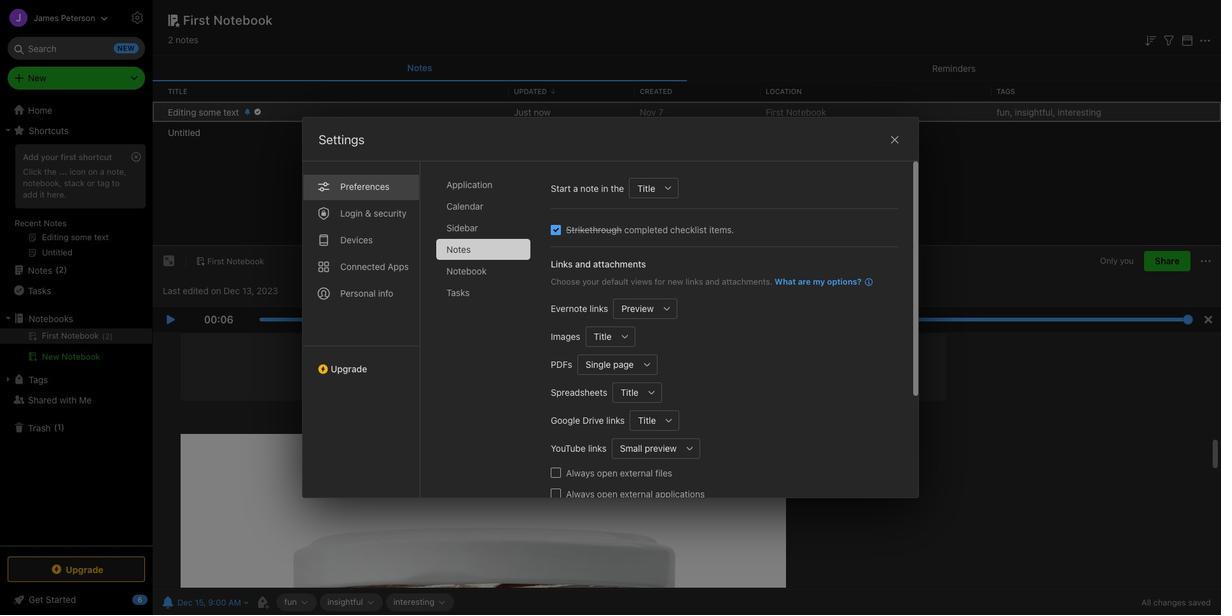 Task type: locate. For each thing, give the bounding box(es) containing it.
interesting
[[1058, 107, 1101, 117], [394, 597, 434, 608]]

links right evernote at the left
[[590, 303, 608, 314]]

0 horizontal spatial the
[[44, 167, 57, 177]]

title button
[[629, 178, 659, 198], [586, 327, 615, 347], [612, 383, 642, 403], [630, 411, 659, 431]]

0 vertical spatial upgrade
[[331, 364, 367, 375]]

title inside field
[[638, 183, 655, 194]]

first notebook inside button
[[207, 256, 264, 266]]

( inside the trash ( 1 )
[[54, 423, 57, 433]]

preview button
[[613, 299, 657, 319]]

1 vertical spatial external
[[620, 489, 653, 500]]

Note Editor text field
[[153, 333, 1221, 590]]

0 vertical spatial a
[[100, 167, 104, 177]]

fun, insightful, interesting
[[997, 107, 1101, 117]]

single
[[586, 359, 611, 370]]

title button for images
[[586, 327, 615, 347]]

new up home on the left top of the page
[[28, 73, 46, 83]]

strikethrough completed checklist items.
[[566, 225, 734, 235]]

title for spreadsheets
[[621, 387, 639, 398]]

open down always open external files
[[597, 489, 618, 500]]

close image
[[887, 132, 903, 148]]

1 vertical spatial on
[[211, 285, 221, 296]]

and
[[575, 259, 591, 270], [705, 277, 720, 287]]

calendar
[[447, 201, 483, 212]]

Choose default view option for PDFs field
[[577, 355, 657, 375]]

None search field
[[17, 37, 136, 60]]

tasks inside tasks button
[[28, 285, 51, 296]]

saved
[[1188, 598, 1211, 608]]

1 horizontal spatial 2
[[168, 34, 173, 45]]

0 vertical spatial settings
[[160, 12, 193, 22]]

open up always open external applications
[[597, 468, 618, 479]]

external up always open external applications
[[620, 468, 653, 479]]

1 horizontal spatial interesting
[[1058, 107, 1101, 117]]

my
[[813, 277, 825, 287]]

( for trash
[[54, 423, 57, 433]]

on left dec
[[211, 285, 221, 296]]

checklist
[[670, 225, 707, 235]]

notebook inside new notebook button
[[62, 352, 100, 362]]

1 external from the top
[[620, 468, 653, 479]]

tasks tab
[[436, 282, 530, 303]]

notes inside notes ( 2 )
[[28, 265, 52, 276]]

1 horizontal spatial a
[[573, 183, 578, 194]]

insightful,
[[1015, 107, 1055, 117]]

upgrade button
[[303, 346, 420, 380], [8, 557, 145, 583]]

1 vertical spatial interesting
[[394, 597, 434, 608]]

start
[[551, 183, 571, 194]]

Choose default view option for YouTube links field
[[612, 439, 700, 459]]

new
[[28, 73, 46, 83], [42, 352, 59, 362]]

and right links in the top of the page
[[575, 259, 591, 270]]

share
[[1155, 256, 1180, 267]]

1 vertical spatial )
[[61, 423, 64, 433]]

0 vertical spatial (
[[55, 265, 59, 275]]

notes inside group
[[44, 218, 67, 228]]

notes inside button
[[407, 62, 432, 73]]

the right in at top left
[[611, 183, 624, 194]]

0 vertical spatial first
[[183, 13, 210, 27]]

title button for google drive links
[[630, 411, 659, 431]]

google drive links
[[551, 415, 625, 426]]

Choose default view option for Spreadsheets field
[[612, 383, 662, 403]]

1 vertical spatial always
[[566, 489, 595, 500]]

on inside note window 'element'
[[211, 285, 221, 296]]

0 horizontal spatial tasks
[[28, 285, 51, 296]]

login
[[340, 208, 363, 219]]

new for new
[[28, 73, 46, 83]]

0 vertical spatial on
[[88, 167, 98, 177]]

shared with me
[[28, 395, 92, 405]]

0 horizontal spatial 2
[[59, 265, 64, 275]]

first notebook up "notes"
[[183, 13, 273, 27]]

fun,
[[997, 107, 1013, 117]]

2 open from the top
[[597, 489, 618, 500]]

spreadsheets
[[551, 387, 607, 398]]

insightful
[[327, 597, 363, 608]]

tab list containing notes
[[153, 56, 1221, 81]]

your for first
[[41, 152, 58, 162]]

just now
[[514, 107, 551, 117]]

( inside notes ( 2 )
[[55, 265, 59, 275]]

Always open external applications checkbox
[[551, 489, 561, 499]]

2 external from the top
[[620, 489, 653, 500]]

single page button
[[577, 355, 637, 375]]

) right trash
[[61, 423, 64, 433]]

new inside popup button
[[28, 73, 46, 83]]

1 horizontal spatial tags
[[997, 87, 1015, 95]]

settings image
[[130, 10, 145, 25]]

fun
[[284, 597, 297, 608]]

all
[[1142, 598, 1151, 608]]

0 horizontal spatial a
[[100, 167, 104, 177]]

untitled
[[168, 127, 200, 138]]

nov 7
[[640, 107, 664, 117]]

...
[[59, 167, 67, 177]]

always right always open external files option
[[566, 468, 595, 479]]

0 vertical spatial always
[[566, 468, 595, 479]]

tab list
[[153, 56, 1221, 81], [303, 162, 420, 498], [436, 174, 541, 498]]

trash
[[28, 423, 51, 433]]

title inside field
[[621, 387, 639, 398]]

always
[[566, 468, 595, 479], [566, 489, 595, 500]]

1 horizontal spatial upgrade button
[[303, 346, 420, 380]]

settings up preferences
[[319, 132, 365, 147]]

1 vertical spatial a
[[573, 183, 578, 194]]

1 horizontal spatial tasks
[[447, 287, 470, 298]]

application tab
[[436, 174, 530, 195]]

always for always open external files
[[566, 468, 595, 479]]

0 vertical spatial first notebook
[[183, 13, 273, 27]]

00:06
[[204, 314, 233, 326]]

your inside group
[[41, 152, 58, 162]]

0 horizontal spatial and
[[575, 259, 591, 270]]

interesting right "insightful" button
[[394, 597, 434, 608]]

tags up fun,
[[997, 87, 1015, 95]]

attachments
[[593, 259, 646, 270]]

1 horizontal spatial the
[[611, 183, 624, 194]]

)
[[64, 265, 67, 275], [61, 423, 64, 433]]

notes tab
[[436, 239, 530, 260]]

first inside button
[[207, 256, 224, 266]]

personal
[[340, 288, 376, 299]]

0 vertical spatial open
[[597, 468, 618, 479]]

1 open from the top
[[597, 468, 618, 479]]

trash ( 1 )
[[28, 423, 64, 433]]

links
[[551, 259, 573, 270]]

first notebook up dec
[[207, 256, 264, 266]]

1 vertical spatial the
[[611, 183, 624, 194]]

1 horizontal spatial settings
[[319, 132, 365, 147]]

preview
[[645, 443, 677, 454]]

are
[[798, 277, 811, 287]]

title right in at top left
[[638, 183, 655, 194]]

youtube
[[551, 443, 586, 454]]

info
[[378, 288, 393, 299]]

1 vertical spatial first notebook
[[766, 107, 826, 117]]

youtube links
[[551, 443, 607, 454]]

notes
[[407, 62, 432, 73], [44, 218, 67, 228], [447, 244, 471, 255], [28, 265, 52, 276]]

tags
[[997, 87, 1015, 95], [29, 374, 48, 385]]

tasks down notes ( 2 )
[[28, 285, 51, 296]]

interesting right the insightful,
[[1058, 107, 1101, 117]]

first up last edited on dec 13, 2023
[[207, 256, 224, 266]]

1 vertical spatial (
[[54, 423, 57, 433]]

your for default
[[582, 277, 599, 287]]

last edited on dec 13, 2023
[[163, 285, 278, 296]]

notebooks
[[29, 313, 73, 324]]

shared with me link
[[0, 390, 152, 410]]

1 always from the top
[[566, 468, 595, 479]]

1 vertical spatial your
[[582, 277, 599, 287]]

to
[[112, 178, 120, 188]]

location
[[766, 87, 802, 95]]

first notebook down the location
[[766, 107, 826, 117]]

2 vertical spatial first notebook
[[207, 256, 264, 266]]

sidebar tab
[[436, 218, 530, 239]]

( right trash
[[54, 423, 57, 433]]

(
[[55, 265, 59, 275], [54, 423, 57, 433]]

expand notebooks image
[[3, 314, 13, 324]]

1 vertical spatial settings
[[319, 132, 365, 147]]

) inside notes ( 2 )
[[64, 265, 67, 275]]

0 horizontal spatial settings
[[160, 12, 193, 22]]

1 vertical spatial 2
[[59, 265, 64, 275]]

1 horizontal spatial upgrade
[[331, 364, 367, 375]]

1 vertical spatial upgrade button
[[8, 557, 145, 583]]

( for notes
[[55, 265, 59, 275]]

reminders
[[932, 63, 976, 73]]

settings inside tooltip
[[160, 12, 193, 22]]

title for start a note in the
[[638, 183, 655, 194]]

Always open external files checkbox
[[551, 468, 561, 478]]

first down the location
[[766, 107, 784, 117]]

your up the click the ...
[[41, 152, 58, 162]]

connected
[[340, 261, 385, 272]]

0 vertical spatial upgrade button
[[303, 346, 420, 380]]

2 inside notes ( 2 )
[[59, 265, 64, 275]]

2 left "notes"
[[168, 34, 173, 45]]

note,
[[107, 167, 126, 177]]

title button up single
[[586, 327, 615, 347]]

tags up the shared
[[29, 374, 48, 385]]

0 vertical spatial new
[[28, 73, 46, 83]]

tasks down notebook 'tab' on the left top
[[447, 287, 470, 298]]

on up the or
[[88, 167, 98, 177]]

single page
[[586, 359, 634, 370]]

notes inside tab
[[447, 244, 471, 255]]

me
[[79, 395, 92, 405]]

first notebook button
[[191, 253, 269, 270]]

always open external applications
[[566, 489, 705, 500]]

2 always from the top
[[566, 489, 595, 500]]

stack
[[64, 178, 85, 188]]

title inside choose default view option for images field
[[594, 331, 612, 342]]

) for trash
[[61, 423, 64, 433]]

settings up 2 notes
[[160, 12, 193, 22]]

recent
[[15, 218, 42, 228]]

( up tasks button
[[55, 265, 59, 275]]

title button up small preview button
[[630, 411, 659, 431]]

title button down page at the right bottom of page
[[612, 383, 642, 403]]

external down always open external files
[[620, 489, 653, 500]]

2 up tasks button
[[59, 265, 64, 275]]

row group
[[153, 102, 1221, 142]]

new inside button
[[42, 352, 59, 362]]

nov
[[640, 107, 656, 117]]

settings
[[160, 12, 193, 22], [319, 132, 365, 147]]

0 vertical spatial )
[[64, 265, 67, 275]]

group
[[0, 141, 152, 265]]

title inside choose default view option for google drive links 'field'
[[638, 415, 656, 426]]

files
[[655, 468, 672, 479]]

expand note image
[[162, 254, 177, 269]]

title
[[168, 87, 187, 95], [638, 183, 655, 194], [594, 331, 612, 342], [621, 387, 639, 398], [638, 415, 656, 426]]

a left 'note'
[[573, 183, 578, 194]]

your down links and attachments at the top of page
[[582, 277, 599, 287]]

0 horizontal spatial on
[[88, 167, 98, 177]]

2 vertical spatial first
[[207, 256, 224, 266]]

0 horizontal spatial tags
[[29, 374, 48, 385]]

0 vertical spatial your
[[41, 152, 58, 162]]

1 horizontal spatial and
[[705, 277, 720, 287]]

1 vertical spatial new
[[42, 352, 59, 362]]

1 vertical spatial upgrade
[[66, 565, 103, 575]]

notebooks link
[[0, 308, 152, 329]]

1 vertical spatial first
[[766, 107, 784, 117]]

0 vertical spatial the
[[44, 167, 57, 177]]

title down page at the right bottom of page
[[621, 387, 639, 398]]

cell
[[0, 329, 152, 344]]

edited
[[183, 285, 209, 296]]

7
[[659, 107, 664, 117]]

a up tag
[[100, 167, 104, 177]]

your
[[41, 152, 58, 162], [582, 277, 599, 287]]

0 horizontal spatial interesting
[[394, 597, 434, 608]]

) up tasks button
[[64, 265, 67, 275]]

on
[[88, 167, 98, 177], [211, 285, 221, 296]]

new up tags button
[[42, 352, 59, 362]]

tab list containing preferences
[[303, 162, 420, 498]]

0 vertical spatial external
[[620, 468, 653, 479]]

1 horizontal spatial your
[[582, 277, 599, 287]]

title up single
[[594, 331, 612, 342]]

title up small preview button
[[638, 415, 656, 426]]

open for always open external applications
[[597, 489, 618, 500]]

always right always open external applications checkbox
[[566, 489, 595, 500]]

first up "notes"
[[183, 13, 210, 27]]

1 horizontal spatial on
[[211, 285, 221, 296]]

now
[[534, 107, 551, 117]]

tree
[[0, 100, 153, 546]]

1 vertical spatial tags
[[29, 374, 48, 385]]

attachments.
[[722, 277, 772, 287]]

the left ...
[[44, 167, 57, 177]]

and left attachments.
[[705, 277, 720, 287]]

) inside the trash ( 1 )
[[61, 423, 64, 433]]

1 vertical spatial open
[[597, 489, 618, 500]]

tab list containing application
[[436, 174, 541, 498]]

title button right in at top left
[[629, 178, 659, 198]]

untitled button
[[153, 122, 1221, 142]]

interesting inside button
[[394, 597, 434, 608]]

with
[[59, 395, 77, 405]]

on inside icon on a note, notebook, stack or tag to add it here.
[[88, 167, 98, 177]]

0 horizontal spatial your
[[41, 152, 58, 162]]

only you
[[1100, 256, 1134, 266]]

upgrade button inside 'tab list'
[[303, 346, 420, 380]]

editing
[[168, 107, 196, 117]]

choose your default views for new links and attachments.
[[551, 277, 772, 287]]

1 vertical spatial and
[[705, 277, 720, 287]]



Task type: vqa. For each thing, say whether or not it's contained in the screenshot.
all at bottom right
yes



Task type: describe. For each thing, give the bounding box(es) containing it.
notebook tab
[[436, 261, 530, 282]]

connected apps
[[340, 261, 409, 272]]

&
[[365, 208, 371, 219]]

recent notes
[[15, 218, 67, 228]]

add tag image
[[255, 595, 270, 611]]

Search text field
[[17, 37, 136, 60]]

2023
[[257, 285, 278, 296]]

created
[[640, 87, 672, 95]]

Choose default view option for Google Drive links field
[[630, 411, 680, 431]]

page
[[613, 359, 634, 370]]

icon
[[70, 167, 86, 177]]

dec
[[224, 285, 240, 296]]

pdfs
[[551, 359, 572, 370]]

applications
[[655, 489, 705, 500]]

Choose default view option for Images field
[[586, 327, 635, 347]]

in
[[601, 183, 608, 194]]

tab list for application
[[303, 162, 420, 498]]

title button for start a note in the
[[629, 178, 659, 198]]

links down drive
[[588, 443, 607, 454]]

notebook inside notebook 'tab'
[[447, 266, 487, 277]]

external for files
[[620, 468, 653, 479]]

a inside icon on a note, notebook, stack or tag to add it here.
[[100, 167, 104, 177]]

tree containing home
[[0, 100, 153, 546]]

note
[[581, 183, 599, 194]]

apps
[[388, 261, 409, 272]]

tab list for start a note in the
[[436, 174, 541, 498]]

tags button
[[0, 370, 152, 390]]

Start a new note in the body or title. field
[[629, 178, 679, 198]]

text
[[223, 107, 239, 117]]

0 vertical spatial and
[[575, 259, 591, 270]]

13,
[[242, 285, 254, 296]]

changes
[[1154, 598, 1186, 608]]

here.
[[47, 189, 67, 200]]

all changes saved
[[1142, 598, 1211, 608]]

0 vertical spatial interesting
[[1058, 107, 1101, 117]]

notes ( 2 )
[[28, 265, 67, 276]]

title up editing
[[168, 87, 187, 95]]

) for notes
[[64, 265, 67, 275]]

tags inside button
[[29, 374, 48, 385]]

what are my options?
[[775, 277, 862, 287]]

tag
[[97, 178, 110, 188]]

some
[[199, 107, 221, 117]]

title for images
[[594, 331, 612, 342]]

open for always open external files
[[597, 468, 618, 479]]

sidebar
[[447, 223, 478, 233]]

external for applications
[[620, 489, 653, 500]]

tasks button
[[0, 281, 152, 301]]

drive
[[583, 415, 604, 426]]

for
[[655, 277, 665, 287]]

new notebook group
[[0, 329, 152, 370]]

small preview button
[[612, 439, 680, 459]]

note window element
[[153, 246, 1221, 616]]

application
[[447, 179, 493, 190]]

0 horizontal spatial upgrade
[[66, 565, 103, 575]]

small preview
[[620, 443, 677, 454]]

only
[[1100, 256, 1118, 266]]

share button
[[1144, 251, 1191, 272]]

you
[[1120, 256, 1134, 266]]

Select2186 checkbox
[[551, 225, 561, 235]]

icon on a note, notebook, stack or tag to add it here.
[[23, 167, 126, 200]]

evernote
[[551, 303, 587, 314]]

what
[[775, 277, 796, 287]]

1
[[57, 423, 61, 433]]

0 vertical spatial tags
[[997, 87, 1015, 95]]

add your first shortcut
[[23, 152, 112, 162]]

notebook,
[[23, 178, 62, 188]]

tasks inside tasks 'tab'
[[447, 287, 470, 298]]

notes button
[[153, 56, 687, 81]]

title for google drive links
[[638, 415, 656, 426]]

row group containing editing some text
[[153, 102, 1221, 142]]

or
[[87, 178, 95, 188]]

updated
[[514, 87, 547, 95]]

fun button
[[277, 594, 317, 612]]

new for new notebook
[[42, 352, 59, 362]]

first
[[61, 152, 76, 162]]

add
[[23, 152, 39, 162]]

views
[[631, 277, 652, 287]]

group containing add your first shortcut
[[0, 141, 152, 265]]

calendar tab
[[436, 196, 530, 217]]

always for always open external applications
[[566, 489, 595, 500]]

0 horizontal spatial upgrade button
[[8, 557, 145, 583]]

options?
[[827, 277, 862, 287]]

new button
[[8, 67, 145, 90]]

notebook inside first notebook button
[[227, 256, 264, 266]]

title button for spreadsheets
[[612, 383, 642, 403]]

just
[[514, 107, 531, 117]]

notes
[[176, 34, 199, 45]]

personal info
[[340, 288, 393, 299]]

it
[[40, 189, 45, 200]]

home link
[[0, 100, 153, 120]]

completed
[[624, 225, 668, 235]]

expand tags image
[[3, 375, 13, 385]]

reminders button
[[687, 56, 1221, 81]]

shortcut
[[79, 152, 112, 162]]

new notebook button
[[0, 349, 152, 364]]

click the ...
[[23, 167, 67, 177]]

Choose default view option for Evernote links field
[[613, 299, 677, 319]]

the inside group
[[44, 167, 57, 177]]

links right new
[[686, 277, 703, 287]]

strikethrough
[[566, 225, 622, 235]]

0 vertical spatial 2
[[168, 34, 173, 45]]

preferences
[[340, 181, 390, 192]]

links right drive
[[606, 415, 625, 426]]

editing some text
[[168, 107, 239, 117]]

preview
[[622, 303, 654, 314]]

new
[[668, 277, 683, 287]]

add
[[23, 189, 37, 200]]

last
[[163, 285, 180, 296]]

security
[[374, 208, 407, 219]]

shortcuts
[[29, 125, 69, 136]]

settings tooltip
[[141, 5, 203, 30]]

interesting button
[[386, 594, 454, 612]]



